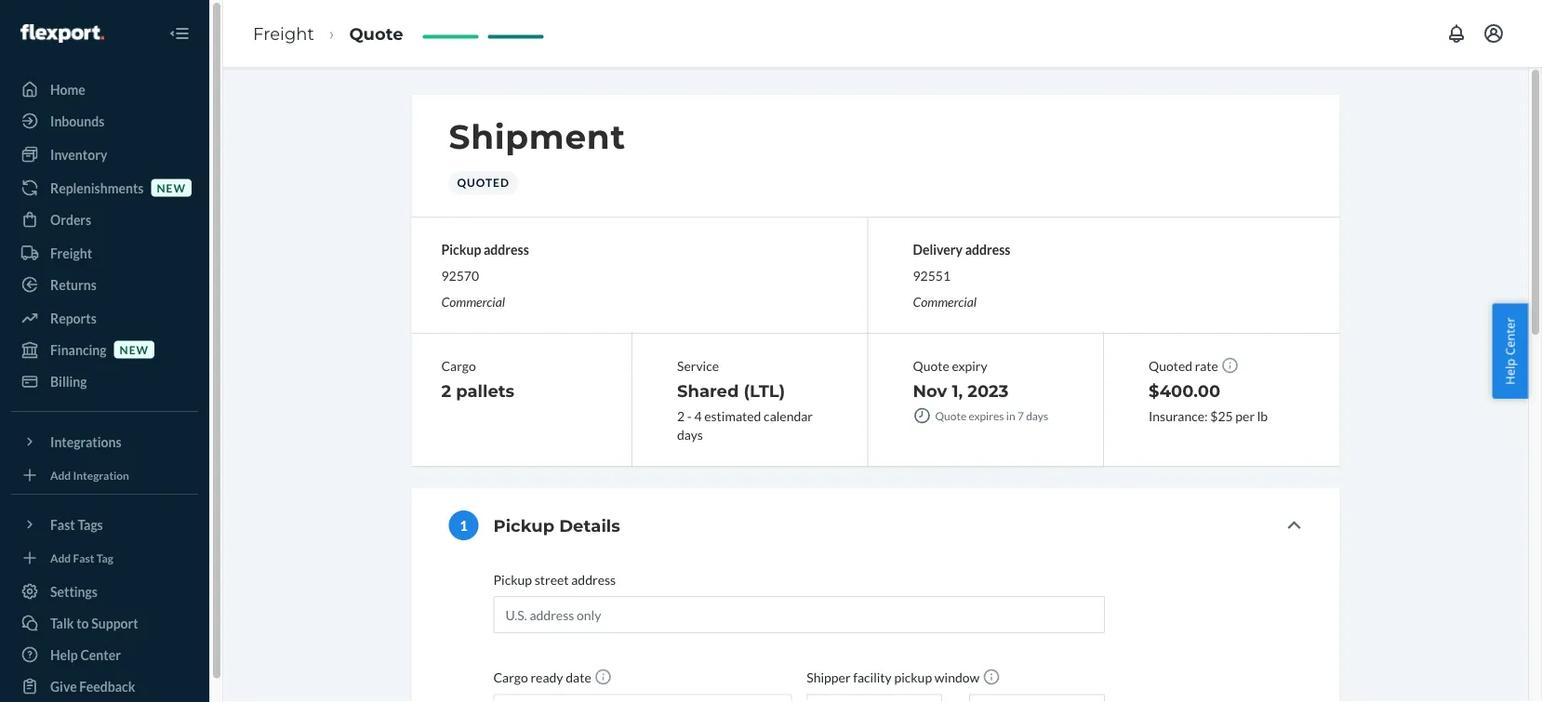 Task type: describe. For each thing, give the bounding box(es) containing it.
street
[[535, 572, 569, 588]]

to
[[76, 616, 89, 631]]

window
[[935, 670, 980, 686]]

details
[[559, 516, 620, 536]]

rate
[[1196, 358, 1219, 374]]

7
[[1018, 409, 1024, 423]]

help center button
[[1493, 304, 1529, 399]]

(ltl)
[[744, 381, 785, 401]]

home
[[50, 81, 85, 97]]

billing link
[[11, 367, 198, 396]]

1
[[460, 518, 468, 534]]

fast tags button
[[11, 510, 198, 540]]

1 horizontal spatial days
[[1027, 409, 1049, 423]]

1 vertical spatial help
[[50, 647, 78, 663]]

feedback
[[79, 679, 135, 695]]

orders
[[50, 212, 91, 228]]

quoted rate
[[1149, 358, 1219, 374]]

new for financing
[[120, 343, 149, 356]]

-
[[688, 408, 692, 424]]

0 horizontal spatial help center
[[50, 647, 121, 663]]

add fast tag link
[[11, 547, 198, 570]]

92551
[[913, 268, 951, 283]]

replenishments
[[50, 180, 144, 196]]

settings link
[[11, 577, 198, 607]]

cargo ready date
[[494, 670, 592, 686]]

integration
[[73, 468, 129, 482]]

support
[[91, 616, 138, 631]]

inbounds
[[50, 113, 105, 129]]

2 inside service shared (ltl) 2 - 4 estimated calendar days
[[677, 408, 685, 424]]

reports
[[50, 310, 97, 326]]

1,
[[952, 381, 963, 401]]

1 horizontal spatial address
[[572, 572, 616, 588]]

freight inside "breadcrumbs" navigation
[[253, 23, 314, 44]]

delivery
[[913, 242, 963, 257]]

center inside button
[[1502, 317, 1519, 356]]

2 inside cargo 2 pallets
[[442, 381, 451, 401]]

tag
[[97, 551, 113, 565]]

chevron up image
[[1288, 518, 1301, 533]]

pickup
[[895, 670, 933, 686]]

2023
[[968, 381, 1009, 401]]

cargo for 2
[[442, 358, 476, 374]]

U.S. address only text field
[[494, 597, 1106, 634]]

calendar
[[764, 408, 813, 424]]

shipment
[[449, 116, 626, 157]]

returns
[[50, 277, 97, 293]]

returns link
[[11, 270, 198, 300]]

open notifications image
[[1446, 22, 1468, 45]]

give feedback button
[[11, 672, 198, 702]]

delivery address
[[913, 242, 1011, 257]]

0 horizontal spatial freight
[[50, 245, 92, 261]]

inbounds link
[[11, 106, 198, 136]]

in
[[1007, 409, 1016, 423]]

give
[[50, 679, 77, 695]]

pickup details
[[494, 516, 620, 536]]

expires
[[969, 409, 1005, 423]]

1 vertical spatial fast
[[73, 551, 94, 565]]

open account menu image
[[1483, 22, 1506, 45]]

92570
[[442, 268, 479, 283]]

pickup for pickup address
[[442, 242, 481, 257]]

address for delivery address
[[966, 242, 1011, 257]]

cargo for ready
[[494, 670, 528, 686]]

quote for quote
[[349, 23, 404, 44]]

estimated
[[705, 408, 762, 424]]

add for add fast tag
[[50, 551, 71, 565]]

quote expires in 7 days
[[936, 409, 1049, 423]]

close navigation image
[[168, 22, 191, 45]]

integrations button
[[11, 427, 198, 457]]

home link
[[11, 74, 198, 104]]



Task type: locate. For each thing, give the bounding box(es) containing it.
pickup for pickup details
[[494, 516, 555, 536]]

days
[[1027, 409, 1049, 423], [677, 427, 703, 443]]

expiry
[[952, 358, 988, 374]]

0 horizontal spatial commercial
[[442, 294, 505, 310]]

0 vertical spatial days
[[1027, 409, 1049, 423]]

pickup address
[[442, 242, 529, 257]]

per
[[1236, 409, 1255, 424]]

0 vertical spatial pickup
[[442, 242, 481, 257]]

reports link
[[11, 303, 198, 333]]

give feedback
[[50, 679, 135, 695]]

settings
[[50, 584, 98, 600]]

2 commercial from the left
[[913, 294, 977, 310]]

help
[[1502, 359, 1519, 385], [50, 647, 78, 663]]

0 horizontal spatial cargo
[[442, 358, 476, 374]]

shipper
[[807, 670, 851, 686]]

0 horizontal spatial center
[[80, 647, 121, 663]]

pickup up the 92570
[[442, 242, 481, 257]]

0 vertical spatial freight link
[[253, 23, 314, 44]]

1 horizontal spatial freight
[[253, 23, 314, 44]]

0 vertical spatial help center
[[1502, 317, 1519, 385]]

quote inside "breadcrumbs" navigation
[[349, 23, 404, 44]]

quoted
[[1149, 358, 1193, 374]]

address down quoted
[[484, 242, 529, 257]]

1 vertical spatial pickup
[[494, 516, 555, 536]]

4
[[695, 408, 702, 424]]

fast
[[50, 517, 75, 533], [73, 551, 94, 565]]

financing
[[50, 342, 107, 358]]

2 left - in the bottom left of the page
[[677, 408, 685, 424]]

1 vertical spatial days
[[677, 427, 703, 443]]

fast tags
[[50, 517, 103, 533]]

1 vertical spatial new
[[120, 343, 149, 356]]

new
[[157, 181, 186, 194], [120, 343, 149, 356]]

0 vertical spatial quote
[[349, 23, 404, 44]]

0 vertical spatial freight
[[253, 23, 314, 44]]

integrations
[[50, 434, 122, 450]]

quote link
[[349, 23, 404, 44]]

add left integration
[[50, 468, 71, 482]]

1 vertical spatial freight
[[50, 245, 92, 261]]

0 vertical spatial 2
[[442, 381, 451, 401]]

freight link up the returns link
[[11, 238, 198, 268]]

pallets
[[456, 381, 515, 401]]

pickup left the street
[[494, 572, 532, 588]]

freight
[[253, 23, 314, 44], [50, 245, 92, 261]]

pickup
[[442, 242, 481, 257], [494, 516, 555, 536], [494, 572, 532, 588]]

new for replenishments
[[157, 181, 186, 194]]

0 horizontal spatial address
[[484, 242, 529, 257]]

cargo 2 pallets
[[442, 358, 515, 401]]

talk to support button
[[11, 609, 198, 638]]

$25
[[1211, 409, 1234, 424]]

1 horizontal spatial cargo
[[494, 670, 528, 686]]

1 vertical spatial help center
[[50, 647, 121, 663]]

None text field
[[807, 695, 943, 703], [970, 695, 1106, 703], [807, 695, 943, 703], [970, 695, 1106, 703]]

1 horizontal spatial commercial
[[913, 294, 977, 310]]

0 vertical spatial center
[[1502, 317, 1519, 356]]

cargo inside cargo 2 pallets
[[442, 358, 476, 374]]

1 vertical spatial 2
[[677, 408, 685, 424]]

quote expiry nov 1, 2023
[[913, 358, 1009, 401]]

freight link
[[253, 23, 314, 44], [11, 238, 198, 268]]

commercial for 92570
[[442, 294, 505, 310]]

talk to support
[[50, 616, 138, 631]]

cargo left ready
[[494, 670, 528, 686]]

$400.00
[[1149, 381, 1221, 402]]

0 horizontal spatial help
[[50, 647, 78, 663]]

tags
[[78, 517, 103, 533]]

0 vertical spatial help
[[1502, 359, 1519, 385]]

2 vertical spatial pickup
[[494, 572, 532, 588]]

1 horizontal spatial help
[[1502, 359, 1519, 385]]

days right the 7
[[1027, 409, 1049, 423]]

add
[[50, 468, 71, 482], [50, 551, 71, 565]]

1 vertical spatial center
[[80, 647, 121, 663]]

add integration link
[[11, 464, 198, 487]]

help inside button
[[1502, 359, 1519, 385]]

fast left tag
[[73, 551, 94, 565]]

lb
[[1258, 409, 1269, 424]]

add integration
[[50, 468, 129, 482]]

1 vertical spatial cargo
[[494, 670, 528, 686]]

1 horizontal spatial 2
[[677, 408, 685, 424]]

commercial down 92551
[[913, 294, 977, 310]]

pickup street address
[[494, 572, 616, 588]]

pickup right 1
[[494, 516, 555, 536]]

help center link
[[11, 640, 198, 670]]

days down - in the bottom left of the page
[[677, 427, 703, 443]]

freight link left quote link on the top of the page
[[253, 23, 314, 44]]

orders link
[[11, 205, 198, 235]]

quote for quote expiry nov 1, 2023
[[913, 358, 950, 374]]

2 horizontal spatial address
[[966, 242, 1011, 257]]

date
[[566, 670, 592, 686]]

add for add integration
[[50, 468, 71, 482]]

freight left quote link on the top of the page
[[253, 23, 314, 44]]

0 vertical spatial cargo
[[442, 358, 476, 374]]

1 horizontal spatial freight link
[[253, 23, 314, 44]]

service shared (ltl) 2 - 4 estimated calendar days
[[677, 358, 813, 443]]

address right the delivery
[[966, 242, 1011, 257]]

shipper facility pickup window
[[807, 670, 980, 686]]

facility
[[854, 670, 892, 686]]

new up orders link
[[157, 181, 186, 194]]

1 vertical spatial quote
[[913, 358, 950, 374]]

service
[[677, 358, 719, 374]]

help center
[[1502, 317, 1519, 385], [50, 647, 121, 663]]

$400.00 insurance: $25 per lb
[[1149, 381, 1269, 424]]

2
[[442, 381, 451, 401], [677, 408, 685, 424]]

commercial down the 92570
[[442, 294, 505, 310]]

cargo
[[442, 358, 476, 374], [494, 670, 528, 686]]

1 horizontal spatial center
[[1502, 317, 1519, 356]]

add fast tag
[[50, 551, 113, 565]]

1 horizontal spatial new
[[157, 181, 186, 194]]

address for pickup address
[[484, 242, 529, 257]]

inventory link
[[11, 140, 198, 169]]

new down reports link
[[120, 343, 149, 356]]

shared
[[677, 381, 739, 401]]

center
[[1502, 317, 1519, 356], [80, 647, 121, 663]]

0 vertical spatial new
[[157, 181, 186, 194]]

0 horizontal spatial 2
[[442, 381, 451, 401]]

nov
[[913, 381, 948, 401]]

pickup for pickup street address
[[494, 572, 532, 588]]

cargo up pallets
[[442, 358, 476, 374]]

flexport logo image
[[20, 24, 104, 43]]

address
[[484, 242, 529, 257], [966, 242, 1011, 257], [572, 572, 616, 588]]

quote for quote expires in 7 days
[[936, 409, 967, 423]]

ready
[[531, 670, 563, 686]]

quoted
[[457, 176, 510, 189]]

fast inside dropdown button
[[50, 517, 75, 533]]

breadcrumbs navigation
[[238, 6, 418, 61]]

help center inside button
[[1502, 317, 1519, 385]]

inventory
[[50, 147, 107, 162]]

address right the street
[[572, 572, 616, 588]]

commercial
[[442, 294, 505, 310], [913, 294, 977, 310]]

1 vertical spatial add
[[50, 551, 71, 565]]

insurance:
[[1149, 409, 1208, 424]]

add up settings
[[50, 551, 71, 565]]

2 left pallets
[[442, 381, 451, 401]]

1 commercial from the left
[[442, 294, 505, 310]]

billing
[[50, 374, 87, 389]]

talk
[[50, 616, 74, 631]]

0 vertical spatial fast
[[50, 517, 75, 533]]

days inside service shared (ltl) 2 - 4 estimated calendar days
[[677, 427, 703, 443]]

quote inside quote expiry nov 1, 2023
[[913, 358, 950, 374]]

2 vertical spatial quote
[[936, 409, 967, 423]]

0 vertical spatial add
[[50, 468, 71, 482]]

0 horizontal spatial new
[[120, 343, 149, 356]]

2 add from the top
[[50, 551, 71, 565]]

quote
[[349, 23, 404, 44], [913, 358, 950, 374], [936, 409, 967, 423]]

0 horizontal spatial freight link
[[11, 238, 198, 268]]

0 horizontal spatial days
[[677, 427, 703, 443]]

1 horizontal spatial help center
[[1502, 317, 1519, 385]]

1 vertical spatial freight link
[[11, 238, 198, 268]]

fast left the tags
[[50, 517, 75, 533]]

1 add from the top
[[50, 468, 71, 482]]

freight up returns at the top of the page
[[50, 245, 92, 261]]

freight link inside "breadcrumbs" navigation
[[253, 23, 314, 44]]

commercial for 92551
[[913, 294, 977, 310]]



Task type: vqa. For each thing, say whether or not it's contained in the screenshot.
- in the bottom left of the page
yes



